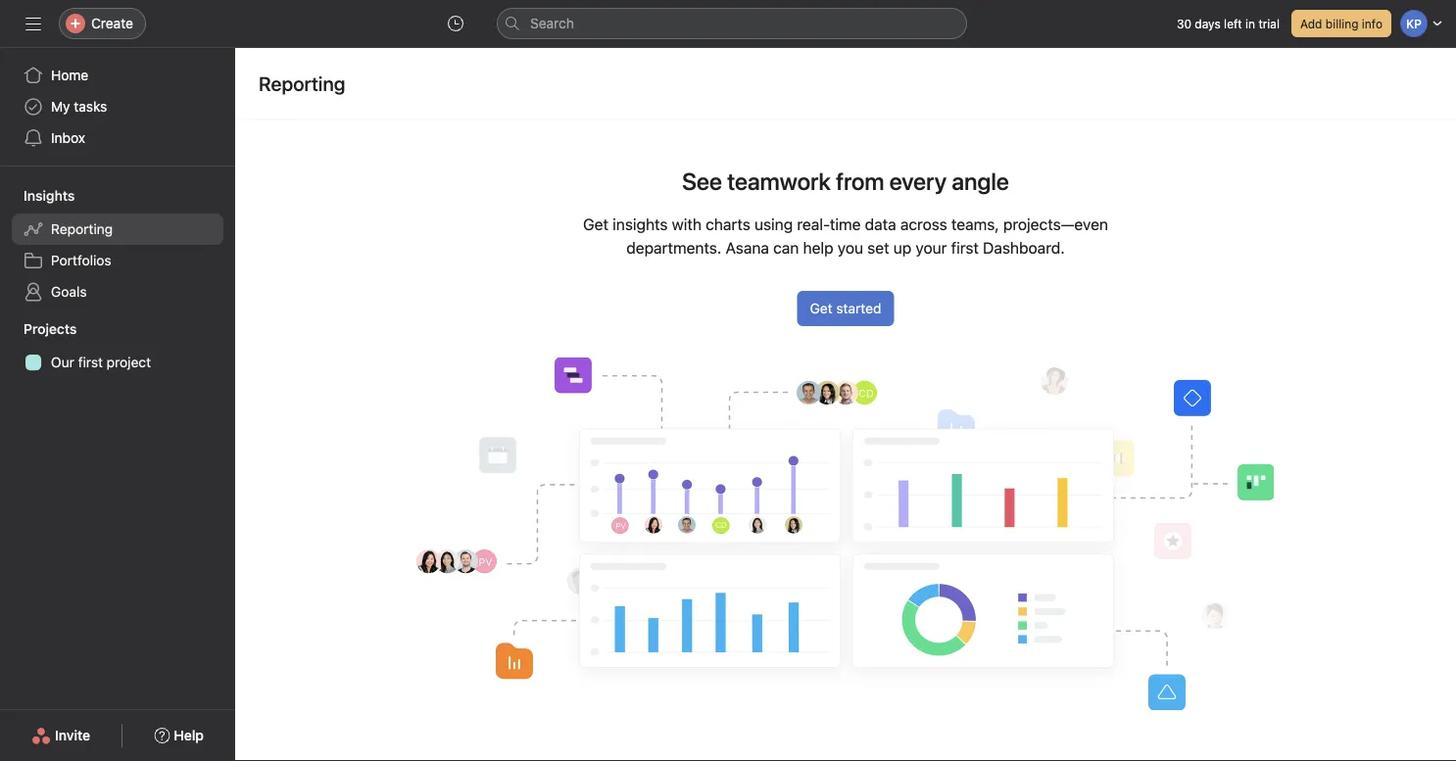 Task type: vqa. For each thing, say whether or not it's contained in the screenshot.
"Portfolios" link
yes



Task type: describe. For each thing, give the bounding box(es) containing it.
projects button
[[0, 319, 77, 339]]

home
[[51, 67, 88, 83]]

goals link
[[12, 276, 223, 308]]

invite button
[[19, 718, 103, 754]]

data
[[865, 215, 896, 234]]

global element
[[0, 48, 235, 166]]

projects
[[24, 321, 77, 337]]

billing
[[1326, 17, 1359, 30]]

inbox link
[[12, 122, 223, 154]]

trial
[[1259, 17, 1280, 30]]

insights button
[[0, 186, 75, 206]]

see teamwork from every angle
[[682, 168, 1009, 195]]

started
[[836, 300, 881, 317]]

reporting link
[[12, 214, 223, 245]]

time
[[830, 215, 861, 234]]

using
[[755, 215, 793, 234]]

your
[[916, 239, 947, 257]]

get for get started
[[810, 300, 833, 317]]

search list box
[[497, 8, 967, 39]]

our first project
[[51, 354, 151, 370]]

our
[[51, 354, 74, 370]]

add billing info
[[1300, 17, 1383, 30]]

with
[[672, 215, 702, 234]]

every angle
[[890, 168, 1009, 195]]

insights
[[24, 188, 75, 204]]

create
[[91, 15, 133, 31]]

can
[[773, 239, 799, 257]]

real-
[[797, 215, 830, 234]]

help
[[803, 239, 834, 257]]

get insights with charts using real-time data across teams, projects—even departments. asana can help you set up your first dashboard.
[[583, 215, 1108, 257]]

you
[[838, 239, 863, 257]]

see
[[682, 168, 722, 195]]

goals
[[51, 284, 87, 300]]

our first project link
[[12, 347, 223, 378]]

get started button
[[797, 291, 894, 326]]

charts
[[706, 215, 750, 234]]

my tasks
[[51, 98, 107, 115]]

search button
[[497, 8, 967, 39]]

insights
[[613, 215, 668, 234]]

add billing info button
[[1291, 10, 1391, 37]]

departments.
[[626, 239, 722, 257]]



Task type: locate. For each thing, give the bounding box(es) containing it.
1 vertical spatial reporting
[[51, 221, 113, 237]]

search
[[530, 15, 574, 31]]

get
[[583, 215, 609, 234], [810, 300, 833, 317]]

teams,
[[951, 215, 999, 234]]

inbox
[[51, 130, 85, 146]]

asana
[[726, 239, 769, 257]]

0 vertical spatial first
[[951, 239, 979, 257]]

get started
[[810, 300, 881, 317]]

left
[[1224, 17, 1242, 30]]

days
[[1195, 17, 1221, 30]]

30
[[1177, 17, 1192, 30]]

reporting
[[259, 72, 345, 95], [51, 221, 113, 237]]

0 vertical spatial reporting
[[259, 72, 345, 95]]

1 vertical spatial get
[[810, 300, 833, 317]]

history image
[[448, 16, 464, 31]]

first
[[951, 239, 979, 257], [78, 354, 103, 370]]

my
[[51, 98, 70, 115]]

tasks
[[74, 98, 107, 115]]

help button
[[141, 718, 216, 754]]

get inside get started button
[[810, 300, 833, 317]]

first down teams, in the right top of the page
[[951, 239, 979, 257]]

insights element
[[0, 178, 235, 312]]

dashboard.
[[983, 239, 1065, 257]]

my tasks link
[[12, 91, 223, 122]]

hide sidebar image
[[25, 16, 41, 31]]

from
[[836, 168, 884, 195]]

add
[[1300, 17, 1322, 30]]

portfolios
[[51, 252, 111, 269]]

1 horizontal spatial first
[[951, 239, 979, 257]]

teamwork
[[727, 168, 831, 195]]

first inside our first project link
[[78, 354, 103, 370]]

invite
[[55, 728, 90, 744]]

up
[[893, 239, 912, 257]]

in
[[1246, 17, 1255, 30]]

1 horizontal spatial reporting
[[259, 72, 345, 95]]

home link
[[12, 60, 223, 91]]

set
[[867, 239, 889, 257]]

get inside the get insights with charts using real-time data across teams, projects—even departments. asana can help you set up your first dashboard.
[[583, 215, 609, 234]]

get left started at the right
[[810, 300, 833, 317]]

portfolios link
[[12, 245, 223, 276]]

get left the insights
[[583, 215, 609, 234]]

30 days left in trial
[[1177, 17, 1280, 30]]

1 horizontal spatial get
[[810, 300, 833, 317]]

get for get insights with charts using real-time data across teams, projects—even departments. asana can help you set up your first dashboard.
[[583, 215, 609, 234]]

reporting inside insights element
[[51, 221, 113, 237]]

0 vertical spatial get
[[583, 215, 609, 234]]

first right 'our'
[[78, 354, 103, 370]]

first inside the get insights with charts using real-time data across teams, projects—even departments. asana can help you set up your first dashboard.
[[951, 239, 979, 257]]

across
[[900, 215, 947, 234]]

0 horizontal spatial reporting
[[51, 221, 113, 237]]

help
[[174, 728, 204, 744]]

0 horizontal spatial get
[[583, 215, 609, 234]]

0 horizontal spatial first
[[78, 354, 103, 370]]

project
[[107, 354, 151, 370]]

info
[[1362, 17, 1383, 30]]

projects element
[[0, 312, 235, 382]]

1 vertical spatial first
[[78, 354, 103, 370]]

create button
[[59, 8, 146, 39]]

projects—even
[[1003, 215, 1108, 234]]



